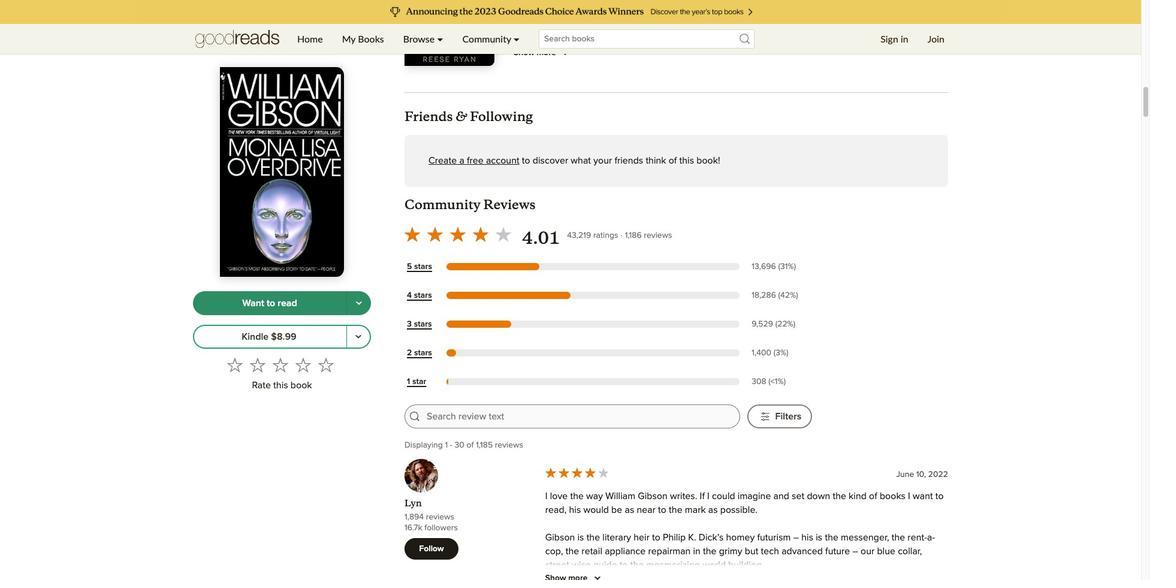Task type: vqa. For each thing, say whether or not it's contained in the screenshot.
The Most Anticipated Books of 2024 IMAGE
no



Task type: describe. For each thing, give the bounding box(es) containing it.
rate
[[252, 381, 271, 390]]

near
[[637, 505, 656, 515]]

heir
[[634, 533, 650, 542]]

(31%)
[[778, 262, 796, 271]]

friends
[[405, 109, 453, 125]]

william
[[605, 492, 635, 501]]

show more
[[514, 49, 558, 57]]

3 stars
[[407, 320, 432, 328]]

(<1%)
[[769, 377, 786, 386]]

community reviews
[[405, 197, 536, 213]]

5
[[407, 262, 412, 271]]

30
[[455, 441, 464, 450]]

create
[[428, 156, 457, 166]]

to right heir
[[652, 533, 660, 542]]

▾ for browse ▾
[[437, 33, 443, 44]]

number of ratings and percentage of total ratings element for 4 stars
[[749, 290, 812, 301]]

lyn
[[405, 498, 422, 509]]

want to read
[[242, 298, 297, 308]]

discover the winners for the best books of the year in the 2023 goodreads choice awards image
[[135, 0, 1006, 24]]

community for community reviews
[[405, 197, 481, 213]]

number of ratings and percentage of total ratings element for 1 star
[[749, 376, 812, 388]]

philip
[[663, 533, 686, 542]]

1,186 reviews
[[625, 231, 672, 240]]

want
[[242, 298, 264, 308]]

june 10, 2022
[[896, 470, 948, 479]]

kindle $8.99
[[242, 332, 296, 341]]

rent-
[[908, 533, 927, 542]]

book
[[291, 381, 312, 390]]

to right the account
[[522, 156, 530, 166]]

number of ratings and percentage of total ratings element for 5 stars
[[749, 261, 812, 272]]

1 vertical spatial reviews
[[495, 441, 523, 450]]

average rating of 4.01 stars. figure
[[401, 223, 567, 250]]

rate this book
[[252, 381, 312, 390]]

advertisement region
[[405, 0, 779, 16]]

2 as from the left
[[708, 505, 718, 515]]

kind
[[849, 492, 867, 501]]

reviews inside figure
[[644, 231, 672, 240]]

love
[[550, 492, 568, 501]]

gibson inside i love the way william gibson writes. if i could imagine and set down the kind of books i want to read, his would be as near to the mark as possible.
[[638, 492, 668, 501]]

stars for 2 stars
[[414, 349, 432, 357]]

9,529 (22%)
[[752, 320, 795, 328]]

4 stars
[[407, 291, 432, 299]]

if
[[700, 492, 705, 501]]

reviews inside lyn 1,894 reviews 16.7k followers
[[426, 513, 454, 521]]

profile image for lyn. image
[[405, 459, 438, 493]]

1 i from the left
[[545, 492, 547, 501]]

home link
[[288, 24, 332, 54]]

grimy
[[719, 547, 742, 556]]

advanced
[[782, 547, 823, 556]]

friends & following
[[405, 106, 533, 125]]

308
[[752, 377, 766, 386]]

followers
[[424, 524, 458, 532]]

mark
[[685, 505, 706, 515]]

my
[[342, 33, 355, 44]]

1 vertical spatial of
[[467, 441, 474, 450]]

book!
[[697, 156, 720, 166]]

show more link
[[514, 46, 573, 61]]

discover
[[533, 156, 568, 166]]

0 horizontal spatial –
[[793, 533, 799, 542]]

1,400 (3%)
[[752, 349, 789, 357]]

book cover image
[[405, 0, 494, 66]]

2 i from the left
[[707, 492, 709, 501]]

1 horizontal spatial –
[[852, 547, 858, 556]]

friends
[[615, 156, 643, 166]]

10,
[[916, 470, 926, 479]]

writes.
[[670, 492, 697, 501]]

the down appliance
[[630, 560, 644, 570]]

create a free account to discover what your friends think of this book!
[[428, 156, 720, 166]]

rate 5 out of 5 image
[[318, 357, 334, 373]]

16.7k
[[405, 524, 422, 532]]

his inside i love the way william gibson writes. if i could imagine and set down the kind of books i want to read, his would be as near to the mark as possible.
[[569, 505, 581, 515]]

guide
[[593, 560, 617, 570]]

308 (<1%)
[[752, 377, 786, 386]]

world
[[702, 560, 726, 570]]

13,696
[[752, 262, 776, 271]]

k.
[[688, 533, 696, 542]]

the left kind at the bottom of the page
[[833, 492, 846, 501]]

imagine
[[738, 492, 771, 501]]

to down appliance
[[620, 560, 628, 570]]

set
[[792, 492, 804, 501]]

4
[[407, 291, 412, 299]]

the up collar,
[[892, 533, 905, 542]]

2 stars
[[407, 349, 432, 357]]

homey
[[726, 533, 755, 542]]

the down "writes." in the bottom right of the page
[[669, 505, 682, 515]]

read,
[[545, 505, 567, 515]]

kindle
[[242, 332, 269, 341]]

messenger,
[[841, 533, 889, 542]]

cop,
[[545, 547, 563, 556]]

home image
[[195, 24, 279, 54]]

a-
[[927, 533, 935, 542]]

to right the want
[[935, 492, 944, 501]]

review by lyn element
[[405, 459, 948, 580]]

-
[[450, 441, 452, 450]]

browse
[[403, 33, 435, 44]]

collar,
[[898, 547, 922, 556]]

more
[[537, 49, 556, 57]]

create a free account link
[[428, 156, 519, 166]]

3 i from the left
[[908, 492, 910, 501]]

▾ for community ▾
[[513, 33, 520, 44]]

gibson is the literary heir to philip k. dick's homey futurism – his is the messenger, the rent-a- cop, the retail appliance repairman in the grimy but tech advanced future – our blue collar, street wise guide to the mesmerizing world building.
[[545, 533, 935, 570]]

sign
[[880, 33, 898, 44]]

sign in
[[880, 33, 908, 44]]

2 is from the left
[[816, 533, 822, 542]]

5 stars
[[407, 262, 432, 271]]

community ▾ link
[[453, 24, 529, 54]]

star
[[412, 377, 426, 386]]

kindle $8.99 link
[[193, 325, 347, 349]]

rate 2 out of 5 image
[[250, 357, 265, 373]]

1,894
[[405, 513, 424, 521]]

filters button
[[748, 405, 812, 429]]

lyn link
[[405, 498, 422, 509]]

displaying 1 - 30 of 1,185 reviews
[[405, 441, 523, 450]]



Task type: locate. For each thing, give the bounding box(es) containing it.
displaying
[[405, 441, 443, 450]]

futurism
[[757, 533, 791, 542]]

follow button
[[405, 538, 458, 560]]

1 ▾ from the left
[[437, 33, 443, 44]]

browse ▾ link
[[394, 24, 453, 54]]

i love the way william gibson writes. if i could imagine and set down the kind of books i want to read, his would be as near to the mark as possible.
[[545, 492, 944, 515]]

in inside gibson is the literary heir to philip k. dick's homey futurism – his is the messenger, the rent-a- cop, the retail appliance repairman in the grimy but tech advanced future – our blue collar, street wise guide to the mesmerizing world building.
[[693, 547, 701, 556]]

way
[[586, 492, 603, 501]]

number of ratings and percentage of total ratings element containing 13,696 (31%)
[[749, 261, 812, 272]]

2 horizontal spatial i
[[908, 492, 910, 501]]

1 horizontal spatial his
[[801, 533, 813, 542]]

number of ratings and percentage of total ratings element up (<1%)
[[749, 347, 812, 359]]

3 stars from the top
[[414, 320, 432, 328]]

18,286 (42%)
[[752, 291, 798, 299]]

&
[[456, 106, 467, 125]]

gibson inside gibson is the literary heir to philip k. dick's homey futurism – his is the messenger, the rent-a- cop, the retail appliance repairman in the grimy but tech advanced future – our blue collar, street wise guide to the mesmerizing world building.
[[545, 533, 575, 542]]

community ▾
[[462, 33, 520, 44]]

1 horizontal spatial reviews
[[495, 441, 523, 450]]

5 number of ratings and percentage of total ratings element from the top
[[749, 376, 812, 388]]

2
[[407, 349, 412, 357]]

number of ratings and percentage of total ratings element for 3 stars
[[749, 319, 812, 330]]

2 stars from the top
[[414, 291, 432, 299]]

0 horizontal spatial of
[[467, 441, 474, 450]]

number of ratings and percentage of total ratings element up (22%)
[[749, 290, 812, 301]]

0 horizontal spatial as
[[625, 505, 634, 515]]

reviews right 1,185
[[495, 441, 523, 450]]

0 horizontal spatial his
[[569, 505, 581, 515]]

the up the wise
[[566, 547, 579, 556]]

0 horizontal spatial 1
[[407, 377, 410, 386]]

1 horizontal spatial as
[[708, 505, 718, 515]]

2 number of ratings and percentage of total ratings element from the top
[[749, 290, 812, 301]]

1 vertical spatial 1
[[445, 441, 448, 450]]

gibson
[[638, 492, 668, 501], [545, 533, 575, 542]]

1
[[407, 377, 410, 386], [445, 441, 448, 450]]

1 vertical spatial –
[[852, 547, 858, 556]]

1 left 'star'
[[407, 377, 410, 386]]

2 vertical spatial of
[[869, 492, 877, 501]]

number of ratings and percentage of total ratings element containing 1,400 (3%)
[[749, 347, 812, 359]]

i right if
[[707, 492, 709, 501]]

1 horizontal spatial gibson
[[638, 492, 668, 501]]

as
[[625, 505, 634, 515], [708, 505, 718, 515]]

my books
[[342, 33, 384, 44]]

the left the way
[[570, 492, 584, 501]]

future
[[825, 547, 850, 556]]

reviews right 1,186
[[644, 231, 672, 240]]

wise
[[572, 560, 591, 570]]

lyn 1,894 reviews 16.7k followers
[[405, 498, 458, 532]]

literary
[[602, 533, 631, 542]]

1 horizontal spatial this
[[679, 156, 694, 166]]

his
[[569, 505, 581, 515], [801, 533, 813, 542]]

of right 30
[[467, 441, 474, 450]]

Search by book title or ISBN text field
[[539, 29, 755, 49]]

18,286
[[752, 291, 776, 299]]

rate this book element
[[193, 354, 371, 395]]

stars right 2
[[414, 349, 432, 357]]

june
[[896, 470, 914, 479]]

1 as from the left
[[625, 505, 634, 515]]

as down could
[[708, 505, 718, 515]]

1 is from the left
[[577, 533, 584, 542]]

be
[[611, 505, 622, 515]]

i left love
[[545, 492, 547, 501]]

number of ratings and percentage of total ratings element for 2 stars
[[749, 347, 812, 359]]

1 vertical spatial community
[[405, 197, 481, 213]]

to left read
[[267, 298, 275, 308]]

43,219
[[567, 231, 591, 240]]

–
[[793, 533, 799, 542], [852, 547, 858, 556]]

2 horizontal spatial reviews
[[644, 231, 672, 240]]

and
[[773, 492, 789, 501]]

1 number of ratings and percentage of total ratings element from the top
[[749, 261, 812, 272]]

▾ up the show
[[513, 33, 520, 44]]

0 horizontal spatial i
[[545, 492, 547, 501]]

stars right 5
[[414, 262, 432, 271]]

stars for 5 stars
[[414, 262, 432, 271]]

0 horizontal spatial in
[[693, 547, 701, 556]]

of right think
[[669, 156, 677, 166]]

1,185
[[476, 441, 493, 450]]

retail
[[582, 547, 602, 556]]

43,219 ratings and 1,186 reviews figure
[[567, 228, 672, 242]]

$8.99
[[271, 332, 296, 341]]

number of ratings and percentage of total ratings element containing 9,529 (22%)
[[749, 319, 812, 330]]

the up 'future'
[[825, 533, 838, 542]]

0 horizontal spatial gibson
[[545, 533, 575, 542]]

the
[[570, 492, 584, 501], [833, 492, 846, 501], [669, 505, 682, 515], [586, 533, 600, 542], [825, 533, 838, 542], [892, 533, 905, 542], [566, 547, 579, 556], [703, 547, 717, 556], [630, 560, 644, 570]]

0 vertical spatial reviews
[[644, 231, 672, 240]]

number of ratings and percentage of total ratings element down (3%) at the bottom right
[[749, 376, 812, 388]]

join
[[928, 33, 944, 44]]

books
[[358, 33, 384, 44]]

2 vertical spatial reviews
[[426, 513, 454, 521]]

rate 4 out of 5 image
[[295, 357, 311, 373]]

stars for 4 stars
[[414, 291, 432, 299]]

0 vertical spatial this
[[679, 156, 694, 166]]

rating 4.01 out of 5 image
[[401, 223, 515, 246]]

a
[[459, 156, 464, 166]]

read
[[278, 298, 297, 308]]

number of ratings and percentage of total ratings element containing 308 (<1%)
[[749, 376, 812, 388]]

number of ratings and percentage of total ratings element containing 18,286 (42%)
[[749, 290, 812, 301]]

ratings
[[593, 231, 618, 240]]

want to read button
[[193, 291, 347, 315]]

tech
[[761, 547, 779, 556]]

think
[[646, 156, 666, 166]]

stars for 3 stars
[[414, 320, 432, 328]]

Search review text search field
[[427, 410, 733, 424]]

0 horizontal spatial ▾
[[437, 33, 443, 44]]

follow
[[419, 545, 444, 553]]

1 horizontal spatial ▾
[[513, 33, 520, 44]]

account
[[486, 156, 519, 166]]

gibson up near
[[638, 492, 668, 501]]

to right near
[[658, 505, 666, 515]]

reviews up followers
[[426, 513, 454, 521]]

his right the read,
[[569, 505, 581, 515]]

our
[[861, 547, 875, 556]]

1 horizontal spatial is
[[816, 533, 822, 542]]

the down dick's
[[703, 547, 717, 556]]

of inside i love the way william gibson writes. if i could imagine and set down the kind of books i want to read, his would be as near to the mark as possible.
[[869, 492, 877, 501]]

reviews
[[483, 197, 536, 213]]

▾
[[437, 33, 443, 44], [513, 33, 520, 44]]

possible.
[[720, 505, 757, 515]]

1 horizontal spatial of
[[669, 156, 677, 166]]

1 stars from the top
[[414, 262, 432, 271]]

4 number of ratings and percentage of total ratings element from the top
[[749, 347, 812, 359]]

– up advanced
[[793, 533, 799, 542]]

0 vertical spatial 1
[[407, 377, 410, 386]]

this inside rate this book element
[[273, 381, 288, 390]]

1 vertical spatial this
[[273, 381, 288, 390]]

my books link
[[332, 24, 394, 54]]

0 vertical spatial –
[[793, 533, 799, 542]]

number of ratings and percentage of total ratings element up 18,286 (42%)
[[749, 261, 812, 272]]

repairman
[[648, 547, 691, 556]]

in
[[901, 33, 908, 44], [693, 547, 701, 556]]

in down the k.
[[693, 547, 701, 556]]

join link
[[918, 24, 954, 54]]

rating 4 out of 5 image
[[544, 466, 610, 480]]

is up advanced
[[816, 533, 822, 542]]

this left book!
[[679, 156, 694, 166]]

the up 'retail'
[[586, 533, 600, 542]]

1 left - at the left bottom of page
[[445, 441, 448, 450]]

i left the want
[[908, 492, 910, 501]]

3 number of ratings and percentage of total ratings element from the top
[[749, 319, 812, 330]]

of right kind at the bottom of the page
[[869, 492, 877, 501]]

1 horizontal spatial in
[[901, 33, 908, 44]]

– left "our"
[[852, 547, 858, 556]]

show
[[514, 49, 534, 57]]

1 horizontal spatial 1
[[445, 441, 448, 450]]

2 ▾ from the left
[[513, 33, 520, 44]]

0 vertical spatial of
[[669, 156, 677, 166]]

stars right 3
[[414, 320, 432, 328]]

his up advanced
[[801, 533, 813, 542]]

rate 3 out of 5 image
[[272, 357, 288, 373]]

to inside button
[[267, 298, 275, 308]]

june 10, 2022 link
[[896, 470, 948, 479]]

0 vertical spatial gibson
[[638, 492, 668, 501]]

stars right 4 in the bottom of the page
[[414, 291, 432, 299]]

None search field
[[529, 29, 764, 49]]

what
[[571, 156, 591, 166]]

mesmerizing
[[646, 560, 700, 570]]

want
[[913, 492, 933, 501]]

13,696 (31%)
[[752, 262, 796, 271]]

blue
[[877, 547, 895, 556]]

1 vertical spatial in
[[693, 547, 701, 556]]

in right sign
[[901, 33, 908, 44]]

rate 1 out of 5 image
[[227, 357, 242, 373]]

2 horizontal spatial of
[[869, 492, 877, 501]]

this
[[679, 156, 694, 166], [273, 381, 288, 390]]

0 vertical spatial his
[[569, 505, 581, 515]]

reviews
[[644, 231, 672, 240], [495, 441, 523, 450], [426, 513, 454, 521]]

would
[[583, 505, 609, 515]]

this right rate
[[273, 381, 288, 390]]

rating 0 out of 5 group
[[223, 354, 337, 376]]

0 horizontal spatial is
[[577, 533, 584, 542]]

number of ratings and percentage of total ratings element
[[749, 261, 812, 272], [749, 290, 812, 301], [749, 319, 812, 330], [749, 347, 812, 359], [749, 376, 812, 388]]

0 vertical spatial community
[[462, 33, 511, 44]]

browse ▾
[[403, 33, 443, 44]]

gibson up cop,
[[545, 533, 575, 542]]

1 vertical spatial gibson
[[545, 533, 575, 542]]

4 stars from the top
[[414, 349, 432, 357]]

(3%)
[[774, 349, 789, 357]]

9,529
[[752, 320, 773, 328]]

but
[[745, 547, 758, 556]]

is
[[577, 533, 584, 542], [816, 533, 822, 542]]

his inside gibson is the literary heir to philip k. dick's homey futurism – his is the messenger, the rent-a- cop, the retail appliance repairman in the grimy but tech advanced future – our blue collar, street wise guide to the mesmerizing world building.
[[801, 533, 813, 542]]

number of ratings and percentage of total ratings element up (3%) at the bottom right
[[749, 319, 812, 330]]

0 horizontal spatial reviews
[[426, 513, 454, 521]]

1 vertical spatial his
[[801, 533, 813, 542]]

▾ right browse
[[437, 33, 443, 44]]

as right be
[[625, 505, 634, 515]]

community for community ▾
[[462, 33, 511, 44]]

1 horizontal spatial i
[[707, 492, 709, 501]]

0 horizontal spatial this
[[273, 381, 288, 390]]

is up 'retail'
[[577, 533, 584, 542]]

3
[[407, 320, 412, 328]]

(42%)
[[778, 291, 798, 299]]

0 vertical spatial in
[[901, 33, 908, 44]]



